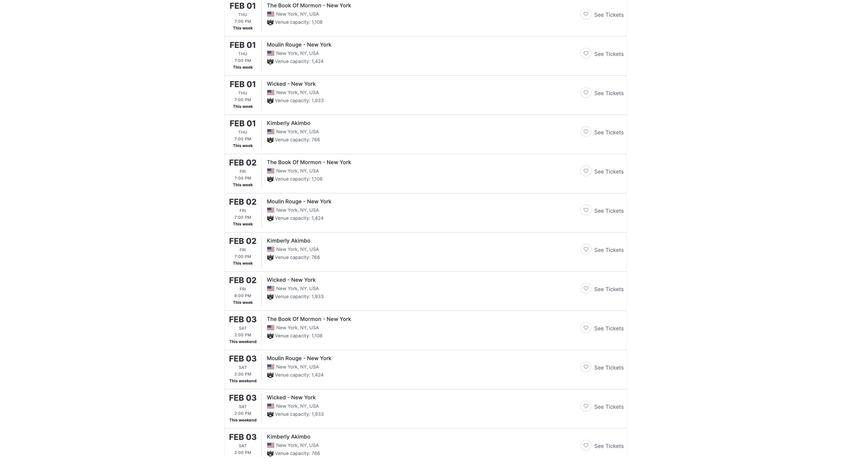 Task type: locate. For each thing, give the bounding box(es) containing it.
2 vertical spatial wicked - new york
[[267, 395, 316, 401]]

venue capacity: 1,933
[[275, 98, 324, 103], [275, 294, 324, 300], [275, 412, 324, 418]]

2 the book of mormon - new york from the top
[[267, 159, 351, 166]]

0 vertical spatial the book of mormon - new york
[[267, 2, 351, 9]]

9 capacity: from the top
[[290, 333, 310, 339]]

this
[[233, 26, 242, 31], [233, 65, 242, 70], [233, 104, 242, 109], [233, 143, 242, 148], [233, 183, 242, 188], [233, 222, 242, 227], [233, 261, 242, 266], [233, 300, 242, 305], [229, 340, 238, 345], [229, 379, 238, 384], [229, 418, 238, 423]]

03 for the book of mormon - new york
[[246, 315, 257, 325]]

2 book from the top
[[278, 159, 291, 166]]

2 sat from the top
[[239, 366, 247, 371]]

venue capacity: 1,424 for feb 03
[[275, 373, 324, 378]]

2 vertical spatial moulin
[[267, 355, 284, 362]]

2 vertical spatial wicked
[[267, 395, 286, 401]]

1 wicked - new york from the top
[[267, 81, 316, 87]]

2 see from the top
[[595, 51, 604, 57]]

1 the book of mormon - new york from the top
[[267, 2, 351, 9]]

2 the from the top
[[267, 159, 277, 166]]

1 rouge from the top
[[286, 41, 302, 48]]

akimbo
[[291, 120, 311, 127], [291, 238, 311, 244], [291, 434, 311, 441]]

6 capacity: from the top
[[290, 215, 310, 221]]

0 vertical spatial the
[[267, 2, 277, 9]]

8 york, from the top
[[288, 286, 299, 292]]

0 vertical spatial 1,933
[[312, 98, 324, 103]]

1,933 for 02
[[312, 294, 324, 300]]

7 capacity: from the top
[[290, 255, 310, 260]]

4 feb 01 thu 7:00 pm this week from the top
[[230, 119, 256, 148]]

766
[[312, 137, 320, 143], [312, 255, 320, 260], [312, 451, 320, 457]]

2 vertical spatial 1,108
[[312, 333, 323, 339]]

10 see from the top
[[595, 365, 604, 372]]

6 york, from the top
[[288, 207, 299, 213]]

2 feb 01 thu 7:00 pm this week from the top
[[230, 40, 256, 70]]

sat
[[239, 326, 247, 331], [239, 366, 247, 371], [239, 405, 247, 410], [239, 444, 247, 449]]

3 ny, from the top
[[300, 90, 308, 95]]

capacity:
[[290, 19, 310, 25], [290, 58, 310, 64], [290, 98, 310, 103], [290, 137, 310, 143], [290, 176, 310, 182], [290, 215, 310, 221], [290, 255, 310, 260], [290, 294, 310, 300], [290, 333, 310, 339], [290, 373, 310, 378], [290, 412, 310, 418], [290, 451, 310, 457]]

wicked - new york for feb 01
[[267, 81, 316, 87]]

2 vertical spatial moulin rouge - new york
[[267, 355, 332, 362]]

2:00 for moulin
[[234, 372, 244, 377]]

3 of from the top
[[293, 316, 299, 323]]

usa
[[309, 11, 319, 17], [309, 50, 319, 56], [309, 90, 319, 95], [309, 129, 319, 135], [309, 168, 319, 174], [309, 207, 319, 213], [309, 247, 319, 252], [309, 286, 319, 292], [309, 325, 319, 331], [309, 365, 319, 370], [309, 404, 319, 409], [309, 443, 319, 449]]

4 new york, ny, usa from the top
[[276, 129, 319, 135]]

2 thu from the top
[[239, 51, 247, 56]]

2 moulin from the top
[[267, 198, 284, 205]]

us national flag image
[[267, 11, 274, 17], [267, 129, 274, 135], [267, 169, 274, 174], [267, 208, 274, 213], [267, 247, 274, 252], [267, 286, 274, 292], [267, 404, 274, 409]]

0 vertical spatial venue capacity: 766
[[275, 137, 320, 143]]

see tickets
[[595, 11, 624, 18], [595, 51, 624, 57], [595, 90, 624, 97], [595, 129, 624, 136], [595, 168, 624, 175], [595, 208, 624, 214], [595, 247, 624, 254], [595, 286, 624, 293], [595, 326, 624, 332], [595, 365, 624, 372], [595, 404, 624, 411], [595, 443, 624, 450]]

0 vertical spatial weekend
[[239, 340, 257, 345]]

1 1,424 from the top
[[312, 58, 324, 64]]

3 fri from the top
[[240, 248, 246, 253]]

1,424 for 02
[[312, 215, 324, 221]]

0 vertical spatial moulin rouge - new york
[[267, 41, 332, 48]]

12 usa from the top
[[309, 443, 319, 449]]

fri inside feb 02 fri 8:00 pm this week
[[240, 287, 246, 292]]

kimberly akimbo for feb 02
[[267, 238, 311, 244]]

1,933 for 03
[[312, 412, 324, 418]]

2:00
[[234, 333, 244, 338], [234, 372, 244, 377], [234, 411, 244, 417], [234, 451, 244, 456]]

the book of mormon - new york for feb 02
[[267, 159, 351, 166]]

the book of mormon - new york for feb 03
[[267, 316, 351, 323]]

1 vertical spatial 1,933
[[312, 294, 324, 300]]

feb 03 sat 2:00 pm this weekend
[[229, 315, 257, 345], [229, 354, 257, 384], [229, 394, 257, 423]]

11 see from the top
[[595, 404, 604, 411]]

1 vertical spatial kimberly akimbo
[[267, 238, 311, 244]]

mormon
[[300, 2, 322, 9], [300, 159, 322, 166], [300, 316, 322, 323]]

3 moulin from the top
[[267, 355, 284, 362]]

ny,
[[300, 11, 308, 17], [300, 50, 308, 56], [300, 90, 308, 95], [300, 129, 308, 135], [300, 168, 308, 174], [300, 207, 308, 213], [300, 247, 308, 252], [300, 286, 308, 292], [300, 325, 308, 331], [300, 365, 308, 370], [300, 404, 308, 409], [300, 443, 308, 449]]

2 vertical spatial book
[[278, 316, 291, 323]]

2 vertical spatial rouge
[[286, 355, 302, 362]]

of for feb 02
[[293, 159, 299, 166]]

2 mormon from the top
[[300, 159, 322, 166]]

2 vertical spatial the
[[267, 316, 277, 323]]

2 venue from the top
[[275, 58, 289, 64]]

book
[[278, 2, 291, 9], [278, 159, 291, 166], [278, 316, 291, 323]]

2 vertical spatial the book of mormon - new york
[[267, 316, 351, 323]]

8 new york, ny, usa from the top
[[276, 286, 319, 292]]

feb 02 fri 7:00 pm this week
[[229, 158, 257, 188], [229, 197, 257, 227], [229, 237, 257, 266]]

2 vertical spatial venue capacity: 1,933
[[275, 412, 324, 418]]

venue capacity: 1,424 for feb 01
[[275, 58, 324, 64]]

1 vertical spatial venue capacity: 766
[[275, 255, 320, 260]]

new
[[327, 2, 338, 9], [276, 11, 286, 17], [307, 41, 319, 48], [276, 50, 286, 56], [291, 81, 303, 87], [276, 90, 286, 95], [276, 129, 286, 135], [327, 159, 338, 166], [276, 168, 286, 174], [307, 198, 319, 205], [276, 207, 286, 213], [276, 247, 286, 252], [291, 277, 303, 284], [276, 286, 286, 292], [327, 316, 338, 323], [276, 325, 286, 331], [307, 355, 319, 362], [276, 365, 286, 370], [291, 395, 303, 401], [276, 404, 286, 409], [276, 443, 286, 449]]

-
[[323, 2, 325, 9], [303, 41, 306, 48], [287, 81, 290, 87], [323, 159, 325, 166], [303, 198, 306, 205], [287, 277, 290, 284], [323, 316, 325, 323], [303, 355, 306, 362], [287, 395, 290, 401]]

1 vertical spatial venue capacity: 1,933
[[275, 294, 324, 300]]

the for 01
[[267, 2, 277, 9]]

01 for wicked - new york
[[247, 80, 256, 89]]

12 york, from the top
[[288, 443, 299, 449]]

sat for wicked - new york
[[239, 405, 247, 410]]

kimberly akimbo for feb 01
[[267, 120, 311, 127]]

3 venue capacity: 1,933 from the top
[[275, 412, 324, 418]]

1 vertical spatial 1,108
[[312, 176, 323, 182]]

kimberly for 03
[[267, 434, 290, 441]]

2 akimbo from the top
[[291, 238, 311, 244]]

wicked - new york
[[267, 81, 316, 87], [267, 277, 316, 284], [267, 395, 316, 401]]

fri
[[240, 169, 246, 174], [240, 208, 246, 213], [240, 248, 246, 253], [240, 287, 246, 292]]

2 vertical spatial feb 03 sat 2:00 pm this weekend
[[229, 394, 257, 423]]

0 vertical spatial rouge
[[286, 41, 302, 48]]

venue capacity: 766
[[275, 137, 320, 143], [275, 255, 320, 260], [275, 451, 320, 457]]

1 book from the top
[[278, 2, 291, 9]]

11 york, from the top
[[288, 404, 299, 409]]

7 usa from the top
[[309, 247, 319, 252]]

0 vertical spatial kimberly akimbo
[[267, 120, 311, 127]]

feb 02 fri 7:00 pm this week for the book of mormon - new york
[[229, 158, 257, 188]]

03 for moulin rouge - new york
[[246, 354, 257, 364]]

kimberly akimbo
[[267, 120, 311, 127], [267, 238, 311, 244], [267, 434, 311, 441]]

feb for 6th us national flag icon from the bottom
[[230, 119, 245, 129]]

1 thu from the top
[[239, 12, 247, 17]]

1,108 for 03
[[312, 333, 323, 339]]

sat inside feb 03 sat 2:00 pm
[[239, 444, 247, 449]]

venue capacity: 1,108
[[275, 19, 323, 25], [275, 176, 323, 182], [275, 333, 323, 339]]

3 feb 03 sat 2:00 pm this weekend from the top
[[229, 394, 257, 423]]

0 vertical spatial 766
[[312, 137, 320, 143]]

book for 02
[[278, 159, 291, 166]]

3 wicked from the top
[[267, 395, 286, 401]]

3 the from the top
[[267, 316, 277, 323]]

thu for wicked - new york
[[239, 91, 247, 96]]

11 usa from the top
[[309, 404, 319, 409]]

4 02 from the top
[[246, 276, 257, 286]]

2 vertical spatial feb 02 fri 7:00 pm this week
[[229, 237, 257, 266]]

7 see tickets from the top
[[595, 247, 624, 254]]

1 of from the top
[[293, 2, 299, 9]]

2 vertical spatial kimberly akimbo
[[267, 434, 311, 441]]

feb inside feb 03 sat 2:00 pm
[[229, 433, 244, 443]]

venue capacity: 1,108 for feb 01
[[275, 19, 323, 25]]

7:00
[[235, 19, 244, 24], [235, 58, 244, 63], [235, 97, 244, 102], [235, 137, 244, 142], [235, 176, 244, 181], [235, 215, 244, 220], [235, 254, 244, 259]]

1 vertical spatial kimberly
[[267, 238, 290, 244]]

1,108 for 02
[[312, 176, 323, 182]]

1 1,108 from the top
[[312, 19, 323, 25]]

us national flag image
[[267, 51, 274, 56], [267, 90, 274, 95], [267, 326, 274, 331], [267, 365, 274, 370], [267, 443, 274, 449]]

1 vertical spatial akimbo
[[291, 238, 311, 244]]

1 03 from the top
[[246, 315, 257, 325]]

1 vertical spatial 1,424
[[312, 215, 324, 221]]

mormon for feb 03
[[300, 316, 322, 323]]

0 vertical spatial venue capacity: 1,933
[[275, 98, 324, 103]]

feb inside feb 02 fri 8:00 pm this week
[[229, 276, 244, 286]]

03
[[246, 315, 257, 325], [246, 354, 257, 364], [246, 394, 257, 403], [246, 433, 257, 443]]

2 usa from the top
[[309, 50, 319, 56]]

0 vertical spatial wicked
[[267, 81, 286, 87]]

wicked for 02
[[267, 277, 286, 284]]

02 inside feb 02 fri 8:00 pm this week
[[246, 276, 257, 286]]

1 vertical spatial the
[[267, 159, 277, 166]]

kimberly for 02
[[267, 238, 290, 244]]

wicked - new york for feb 03
[[267, 395, 316, 401]]

this inside feb 02 fri 8:00 pm this week
[[233, 300, 242, 305]]

0 vertical spatial mormon
[[300, 2, 322, 9]]

2 vertical spatial mormon
[[300, 316, 322, 323]]

1 new york, ny, usa from the top
[[276, 11, 319, 17]]

1 vertical spatial venue capacity: 1,108
[[275, 176, 323, 182]]

2 vertical spatial 766
[[312, 451, 320, 457]]

2 vertical spatial akimbo
[[291, 434, 311, 441]]

766 for 02
[[312, 255, 320, 260]]

1 kimberly akimbo from the top
[[267, 120, 311, 127]]

12 see from the top
[[595, 443, 604, 450]]

1,424 for 01
[[312, 58, 324, 64]]

thu
[[239, 12, 247, 17], [239, 51, 247, 56], [239, 91, 247, 96], [239, 130, 247, 135]]

feb for 3rd us national flag image from the top
[[229, 315, 244, 325]]

3 kimberly akimbo from the top
[[267, 434, 311, 441]]

moulin
[[267, 41, 284, 48], [267, 198, 284, 205], [267, 355, 284, 362]]

11 new york, ny, usa from the top
[[276, 404, 319, 409]]

0 vertical spatial feb 02 fri 7:00 pm this week
[[229, 158, 257, 188]]

feb 03 sat 2:00 pm
[[229, 433, 257, 456]]

1 vertical spatial wicked
[[267, 277, 286, 284]]

1 vertical spatial feb 02 fri 7:00 pm this week
[[229, 197, 257, 227]]

3 venue capacity: 1,424 from the top
[[275, 373, 324, 378]]

02
[[246, 158, 257, 168], [246, 197, 257, 207], [246, 237, 257, 246], [246, 276, 257, 286]]

week inside feb 02 fri 8:00 pm this week
[[242, 300, 253, 305]]

feb 03 sat 2:00 pm this weekend for moulin rouge - new york
[[229, 354, 257, 384]]

feb 03 sat 2:00 pm this weekend for wicked - new york
[[229, 394, 257, 423]]

the for 03
[[267, 316, 277, 323]]

0 vertical spatial 1,108
[[312, 19, 323, 25]]

1 vertical spatial moulin
[[267, 198, 284, 205]]

1 vertical spatial rouge
[[286, 198, 302, 205]]

wicked
[[267, 81, 286, 87], [267, 277, 286, 284], [267, 395, 286, 401]]

2:00 for the
[[234, 333, 244, 338]]

pm
[[245, 19, 251, 24], [245, 58, 251, 63], [245, 97, 251, 102], [245, 137, 251, 142], [245, 176, 251, 181], [245, 215, 251, 220], [245, 254, 251, 259], [245, 294, 252, 299], [245, 333, 252, 338], [245, 372, 252, 377], [245, 411, 252, 417], [245, 451, 252, 456]]

see
[[595, 11, 604, 18], [595, 51, 604, 57], [595, 90, 604, 97], [595, 129, 604, 136], [595, 168, 604, 175], [595, 208, 604, 214], [595, 247, 604, 254], [595, 286, 604, 293], [595, 326, 604, 332], [595, 365, 604, 372], [595, 404, 604, 411], [595, 443, 604, 450]]

1 vertical spatial book
[[278, 159, 291, 166]]

moulin rouge - new york
[[267, 41, 332, 48], [267, 198, 332, 205], [267, 355, 332, 362]]

0 vertical spatial wicked - new york
[[267, 81, 316, 87]]

feb 01 thu 7:00 pm this week for kimberly akimbo
[[230, 119, 256, 148]]

0 vertical spatial venue capacity: 1,108
[[275, 19, 323, 25]]

feb 01 thu 7:00 pm this week for the book of mormon - new york
[[230, 1, 256, 31]]

4 see tickets from the top
[[595, 129, 624, 136]]

0 vertical spatial kimberly
[[267, 120, 290, 127]]

1 vertical spatial feb 03 sat 2:00 pm this weekend
[[229, 354, 257, 384]]

akimbo for 02
[[291, 238, 311, 244]]

1 01 from the top
[[247, 1, 256, 11]]

1 vertical spatial weekend
[[239, 379, 257, 384]]

1 vertical spatial the book of mormon - new york
[[267, 159, 351, 166]]

week
[[242, 26, 253, 31], [242, 65, 253, 70], [242, 104, 253, 109], [242, 143, 253, 148], [242, 183, 253, 188], [242, 222, 253, 227], [242, 261, 253, 266], [242, 300, 253, 305]]

kimberly
[[267, 120, 290, 127], [267, 238, 290, 244], [267, 434, 290, 441]]

03 for kimberly akimbo
[[246, 433, 257, 443]]

1,933
[[312, 98, 324, 103], [312, 294, 324, 300], [312, 412, 324, 418]]

feb for fifth us national flag image from the top of the page
[[229, 433, 244, 443]]

4 ny, from the top
[[300, 129, 308, 135]]

feb 01 thu 7:00 pm this week for moulin rouge - new york
[[230, 40, 256, 70]]

2 vertical spatial of
[[293, 316, 299, 323]]

4 fri from the top
[[240, 287, 246, 292]]

1 us national flag image from the top
[[267, 11, 274, 17]]

moulin for 03
[[267, 355, 284, 362]]

venue capacity: 766 for feb 02
[[275, 255, 320, 260]]

venue
[[275, 19, 289, 25], [275, 58, 289, 64], [275, 98, 289, 103], [275, 137, 289, 143], [275, 176, 289, 182], [275, 215, 289, 221], [275, 255, 289, 260], [275, 294, 289, 300], [275, 333, 289, 339], [275, 373, 289, 378], [275, 412, 289, 418], [275, 451, 289, 457]]

2 feb 03 sat 2:00 pm this weekend from the top
[[229, 354, 257, 384]]

1,424
[[312, 58, 324, 64], [312, 215, 324, 221], [312, 373, 324, 378]]

5 new york, ny, usa from the top
[[276, 168, 319, 174]]

4 2:00 from the top
[[234, 451, 244, 456]]

3 the book of mormon - new york from the top
[[267, 316, 351, 323]]

2 vertical spatial 1,424
[[312, 373, 324, 378]]

0 vertical spatial feb 03 sat 2:00 pm this weekend
[[229, 315, 257, 345]]

2 wicked from the top
[[267, 277, 286, 284]]

tickets
[[606, 11, 624, 18], [606, 51, 624, 57], [606, 90, 624, 97], [606, 129, 624, 136], [606, 168, 624, 175], [606, 208, 624, 214], [606, 247, 624, 254], [606, 286, 624, 293], [606, 326, 624, 332], [606, 365, 624, 372], [606, 404, 624, 411], [606, 443, 624, 450]]

york,
[[288, 11, 299, 17], [288, 50, 299, 56], [288, 90, 299, 95], [288, 129, 299, 135], [288, 168, 299, 174], [288, 207, 299, 213], [288, 247, 299, 252], [288, 286, 299, 292], [288, 325, 299, 331], [288, 365, 299, 370], [288, 404, 299, 409], [288, 443, 299, 449]]

2 vertical spatial venue capacity: 1,424
[[275, 373, 324, 378]]

2 02 from the top
[[246, 197, 257, 207]]

0 vertical spatial moulin
[[267, 41, 284, 48]]

feb 01 thu 7:00 pm this week
[[230, 1, 256, 31], [230, 40, 256, 70], [230, 80, 256, 109], [230, 119, 256, 148]]

3 1,108 from the top
[[312, 333, 323, 339]]

2 moulin rouge - new york from the top
[[267, 198, 332, 205]]

1 york, from the top
[[288, 11, 299, 17]]

1 capacity: from the top
[[290, 19, 310, 25]]

1 vertical spatial mormon
[[300, 159, 322, 166]]

3 week from the top
[[242, 104, 253, 109]]

rouge
[[286, 41, 302, 48], [286, 198, 302, 205], [286, 355, 302, 362]]

1 ny, from the top
[[300, 11, 308, 17]]

2 vertical spatial 1,933
[[312, 412, 324, 418]]

2 york, from the top
[[288, 50, 299, 56]]

of for feb 01
[[293, 2, 299, 9]]

0 vertical spatial book
[[278, 2, 291, 9]]

feb for third us national flag icon from the top
[[229, 158, 244, 168]]

2 vertical spatial venue capacity: 1,108
[[275, 333, 323, 339]]

wicked for 03
[[267, 395, 286, 401]]

1 vertical spatial wicked - new york
[[267, 277, 316, 284]]

03 inside feb 03 sat 2:00 pm
[[246, 433, 257, 443]]

0 vertical spatial 1,424
[[312, 58, 324, 64]]

wicked for 01
[[267, 81, 286, 87]]

1 7:00 from the top
[[235, 19, 244, 24]]

1,108
[[312, 19, 323, 25], [312, 176, 323, 182], [312, 333, 323, 339]]

3 2:00 from the top
[[234, 411, 244, 417]]

weekend for moulin rouge - new york
[[239, 379, 257, 384]]

2 2:00 from the top
[[234, 372, 244, 377]]

02 for kimberly akimbo
[[246, 237, 257, 246]]

0 vertical spatial venue capacity: 1,424
[[275, 58, 324, 64]]

the book of mormon - new york
[[267, 2, 351, 9], [267, 159, 351, 166], [267, 316, 351, 323]]

of
[[293, 2, 299, 9], [293, 159, 299, 166], [293, 316, 299, 323]]

feb for first us national flag icon from the top of the page
[[230, 1, 245, 11]]

2 vertical spatial venue capacity: 766
[[275, 451, 320, 457]]

02 for the book of mormon - new york
[[246, 158, 257, 168]]

1,933 for 01
[[312, 98, 324, 103]]

1 the from the top
[[267, 2, 277, 9]]

york
[[340, 2, 351, 9], [320, 41, 332, 48], [304, 81, 316, 87], [340, 159, 351, 166], [320, 198, 332, 205], [304, 277, 316, 284], [340, 316, 351, 323], [320, 355, 332, 362], [304, 395, 316, 401]]

2 vertical spatial weekend
[[239, 418, 257, 423]]

3 wicked - new york from the top
[[267, 395, 316, 401]]

2:00 inside feb 03 sat 2:00 pm
[[234, 451, 244, 456]]

rouge for 03
[[286, 355, 302, 362]]

2 vertical spatial kimberly
[[267, 434, 290, 441]]

2 1,108 from the top
[[312, 176, 323, 182]]

moulin rouge - new york for feb 03
[[267, 355, 332, 362]]

766 for 01
[[312, 137, 320, 143]]

11 tickets from the top
[[606, 404, 624, 411]]

3 feb 02 fri 7:00 pm this week from the top
[[229, 237, 257, 266]]

1,108 for 01
[[312, 19, 323, 25]]

weekend
[[239, 340, 257, 345], [239, 379, 257, 384], [239, 418, 257, 423]]

1 vertical spatial moulin rouge - new york
[[267, 198, 332, 205]]

the
[[267, 2, 277, 9], [267, 159, 277, 166], [267, 316, 277, 323]]

new york, ny, usa
[[276, 11, 319, 17], [276, 50, 319, 56], [276, 90, 319, 95], [276, 129, 319, 135], [276, 168, 319, 174], [276, 207, 319, 213], [276, 247, 319, 252], [276, 286, 319, 292], [276, 325, 319, 331], [276, 365, 319, 370], [276, 404, 319, 409], [276, 443, 319, 449]]

feb
[[230, 1, 245, 11], [230, 40, 245, 50], [230, 80, 245, 89], [230, 119, 245, 129], [229, 158, 244, 168], [229, 197, 244, 207], [229, 237, 244, 246], [229, 276, 244, 286], [229, 315, 244, 325], [229, 354, 244, 364], [229, 394, 244, 403], [229, 433, 244, 443]]

0 vertical spatial of
[[293, 2, 299, 9]]

6 usa from the top
[[309, 207, 319, 213]]

1 02 from the top
[[246, 158, 257, 168]]

0 vertical spatial akimbo
[[291, 120, 311, 127]]

venue capacity: 1,424 for feb 02
[[275, 215, 324, 221]]

venue capacity: 1,424
[[275, 58, 324, 64], [275, 215, 324, 221], [275, 373, 324, 378]]

weekend for wicked - new york
[[239, 418, 257, 423]]

3 weekend from the top
[[239, 418, 257, 423]]

1 vertical spatial 766
[[312, 255, 320, 260]]

1 vertical spatial venue capacity: 1,424
[[275, 215, 324, 221]]

1 vertical spatial of
[[293, 159, 299, 166]]

01
[[247, 1, 256, 11], [247, 40, 256, 50], [247, 80, 256, 89], [247, 119, 256, 129]]

2 ny, from the top
[[300, 50, 308, 56]]



Task type: describe. For each thing, give the bounding box(es) containing it.
fri for the book of mormon - new york
[[240, 169, 246, 174]]

12 venue from the top
[[275, 451, 289, 457]]

sat for kimberly akimbo
[[239, 444, 247, 449]]

feb for fourth us national flag icon from the bottom of the page
[[229, 197, 244, 207]]

6 7:00 from the top
[[235, 215, 244, 220]]

3 usa from the top
[[309, 90, 319, 95]]

4 tickets from the top
[[606, 129, 624, 136]]

4 us national flag image from the top
[[267, 208, 274, 213]]

feb 02 fri 7:00 pm this week for moulin rouge - new york
[[229, 197, 257, 227]]

4 usa from the top
[[309, 129, 319, 135]]

akimbo for 01
[[291, 120, 311, 127]]

2 us national flag image from the top
[[267, 90, 274, 95]]

5 tickets from the top
[[606, 168, 624, 175]]

7 venue from the top
[[275, 255, 289, 260]]

book for 03
[[278, 316, 291, 323]]

3 see from the top
[[595, 90, 604, 97]]

4 week from the top
[[242, 143, 253, 148]]

moulin rouge - new york for feb 02
[[267, 198, 332, 205]]

3 new york, ny, usa from the top
[[276, 90, 319, 95]]

feb 03 sat 2:00 pm this weekend for the book of mormon - new york
[[229, 315, 257, 345]]

1 see tickets from the top
[[595, 11, 624, 18]]

feb for first us national flag image from the top of the page
[[230, 40, 245, 50]]

5 venue from the top
[[275, 176, 289, 182]]

9 venue from the top
[[275, 333, 289, 339]]

7 ny, from the top
[[300, 247, 308, 252]]

4 capacity: from the top
[[290, 137, 310, 143]]

kimberly akimbo for feb 03
[[267, 434, 311, 441]]

11 ny, from the top
[[300, 404, 308, 409]]

the book of mormon - new york for feb 01
[[267, 2, 351, 9]]

10 york, from the top
[[288, 365, 299, 370]]

weekend for the book of mormon - new york
[[239, 340, 257, 345]]

5 week from the top
[[242, 183, 253, 188]]

book for 01
[[278, 2, 291, 9]]

5 see from the top
[[595, 168, 604, 175]]

1 venue from the top
[[275, 19, 289, 25]]

3 capacity: from the top
[[290, 98, 310, 103]]

10 capacity: from the top
[[290, 373, 310, 378]]

mormon for feb 01
[[300, 2, 322, 9]]

venue capacity: 1,933 for feb 01
[[275, 98, 324, 103]]

10 new york, ny, usa from the top
[[276, 365, 319, 370]]

1 tickets from the top
[[606, 11, 624, 18]]

2 see tickets from the top
[[595, 51, 624, 57]]

10 usa from the top
[[309, 365, 319, 370]]

4 see from the top
[[595, 129, 604, 136]]

3 tickets from the top
[[606, 90, 624, 97]]

8 venue from the top
[[275, 294, 289, 300]]

rouge for 02
[[286, 198, 302, 205]]

4 7:00 from the top
[[235, 137, 244, 142]]

5 see tickets from the top
[[595, 168, 624, 175]]

2 capacity: from the top
[[290, 58, 310, 64]]

8 ny, from the top
[[300, 286, 308, 292]]

venue capacity: 1,108 for feb 03
[[275, 333, 323, 339]]

12 capacity: from the top
[[290, 451, 310, 457]]

6 tickets from the top
[[606, 208, 624, 214]]

kimberly for 01
[[267, 120, 290, 127]]

sat for the book of mormon - new york
[[239, 326, 247, 331]]

6 venue from the top
[[275, 215, 289, 221]]

02 for moulin rouge - new york
[[246, 197, 257, 207]]

01 for kimberly akimbo
[[247, 119, 256, 129]]

fri for moulin rouge - new york
[[240, 208, 246, 213]]

02 for wicked - new york
[[246, 276, 257, 286]]

11 see tickets from the top
[[595, 404, 624, 411]]

1,424 for 03
[[312, 373, 324, 378]]

5 us national flag image from the top
[[267, 443, 274, 449]]

pm inside feb 03 sat 2:00 pm
[[245, 451, 252, 456]]

3 see tickets from the top
[[595, 90, 624, 97]]

feb 02 fri 8:00 pm this week
[[229, 276, 257, 305]]

6 week from the top
[[242, 222, 253, 227]]

moulin rouge - new york for feb 01
[[267, 41, 332, 48]]

9 new york, ny, usa from the top
[[276, 325, 319, 331]]

fri for kimberly akimbo
[[240, 248, 246, 253]]

venue capacity: 1,933 for feb 03
[[275, 412, 324, 418]]

5 us national flag image from the top
[[267, 247, 274, 252]]

12 ny, from the top
[[300, 443, 308, 449]]

thu for moulin rouge - new york
[[239, 51, 247, 56]]

fri for wicked - new york
[[240, 287, 246, 292]]

8 see from the top
[[595, 286, 604, 293]]

feb for 3rd us national flag icon from the bottom of the page
[[229, 237, 244, 246]]

8 tickets from the top
[[606, 286, 624, 293]]

venue capacity: 766 for feb 01
[[275, 137, 320, 143]]

2 7:00 from the top
[[235, 58, 244, 63]]

8 capacity: from the top
[[290, 294, 310, 300]]

feb 01 thu 7:00 pm this week for wicked - new york
[[230, 80, 256, 109]]

5 york, from the top
[[288, 168, 299, 174]]

the for 02
[[267, 159, 277, 166]]

rouge for 01
[[286, 41, 302, 48]]

10 see tickets from the top
[[595, 365, 624, 372]]

5 7:00 from the top
[[235, 176, 244, 181]]

venue capacity: 766 for feb 03
[[275, 451, 320, 457]]

2 tickets from the top
[[606, 51, 624, 57]]

venue capacity: 1,933 for feb 02
[[275, 294, 324, 300]]

4 venue from the top
[[275, 137, 289, 143]]

12 new york, ny, usa from the top
[[276, 443, 319, 449]]

1 week from the top
[[242, 26, 253, 31]]

5 capacity: from the top
[[290, 176, 310, 182]]

akimbo for 03
[[291, 434, 311, 441]]

wicked - new york for feb 02
[[267, 277, 316, 284]]

01 for the book of mormon - new york
[[247, 1, 256, 11]]

10 tickets from the top
[[606, 365, 624, 372]]

7 tickets from the top
[[606, 247, 624, 254]]

5 ny, from the top
[[300, 168, 308, 174]]

1 see from the top
[[595, 11, 604, 18]]

3 york, from the top
[[288, 90, 299, 95]]

8:00
[[234, 294, 244, 299]]

moulin for 01
[[267, 41, 284, 48]]

6 see tickets from the top
[[595, 208, 624, 214]]

8 usa from the top
[[309, 286, 319, 292]]

2:00 for kimberly
[[234, 451, 244, 456]]

3 us national flag image from the top
[[267, 326, 274, 331]]

2 week from the top
[[242, 65, 253, 70]]

2 us national flag image from the top
[[267, 129, 274, 135]]

12 tickets from the top
[[606, 443, 624, 450]]

7 new york, ny, usa from the top
[[276, 247, 319, 252]]

03 for wicked - new york
[[246, 394, 257, 403]]

pm inside feb 02 fri 8:00 pm this week
[[245, 294, 252, 299]]

6 us national flag image from the top
[[267, 286, 274, 292]]

feb for fourth us national flag image
[[229, 354, 244, 364]]

766 for 03
[[312, 451, 320, 457]]

6 ny, from the top
[[300, 207, 308, 213]]

11 venue from the top
[[275, 412, 289, 418]]

feb for 6th us national flag icon
[[229, 276, 244, 286]]

7 see from the top
[[595, 247, 604, 254]]

moulin for 02
[[267, 198, 284, 205]]

9 see tickets from the top
[[595, 326, 624, 332]]

venue capacity: 1,108 for feb 02
[[275, 176, 323, 182]]

9 tickets from the top
[[606, 326, 624, 332]]

of for feb 03
[[293, 316, 299, 323]]

thu for the book of mormon - new york
[[239, 12, 247, 17]]

feb 02 fri 7:00 pm this week for kimberly akimbo
[[229, 237, 257, 266]]

feb for 1st us national flag icon from the bottom
[[229, 394, 244, 403]]

10 venue from the top
[[275, 373, 289, 378]]

1 usa from the top
[[309, 11, 319, 17]]

01 for moulin rouge - new york
[[247, 40, 256, 50]]

9 ny, from the top
[[300, 325, 308, 331]]

sat for moulin rouge - new york
[[239, 366, 247, 371]]

2:00 for wicked
[[234, 411, 244, 417]]

3 7:00 from the top
[[235, 97, 244, 102]]

mormon for feb 02
[[300, 159, 322, 166]]

feb for second us national flag image
[[230, 80, 245, 89]]

thu for kimberly akimbo
[[239, 130, 247, 135]]



Task type: vqa. For each thing, say whether or not it's contained in the screenshot.


